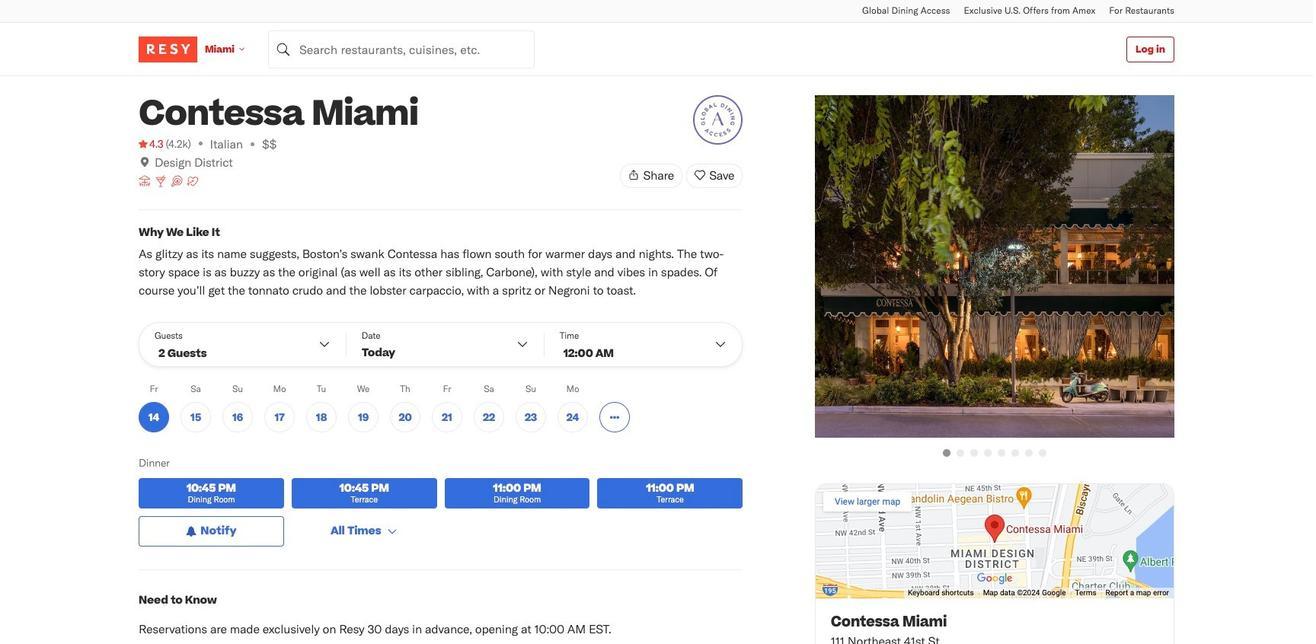 Task type: vqa. For each thing, say whether or not it's contained in the screenshot.
the 4.3 out of 5 stars image
yes



Task type: locate. For each thing, give the bounding box(es) containing it.
None field
[[268, 30, 535, 68]]

Search restaurants, cuisines, etc. text field
[[268, 30, 535, 68]]

4.3 out of 5 stars image
[[139, 136, 163, 152]]



